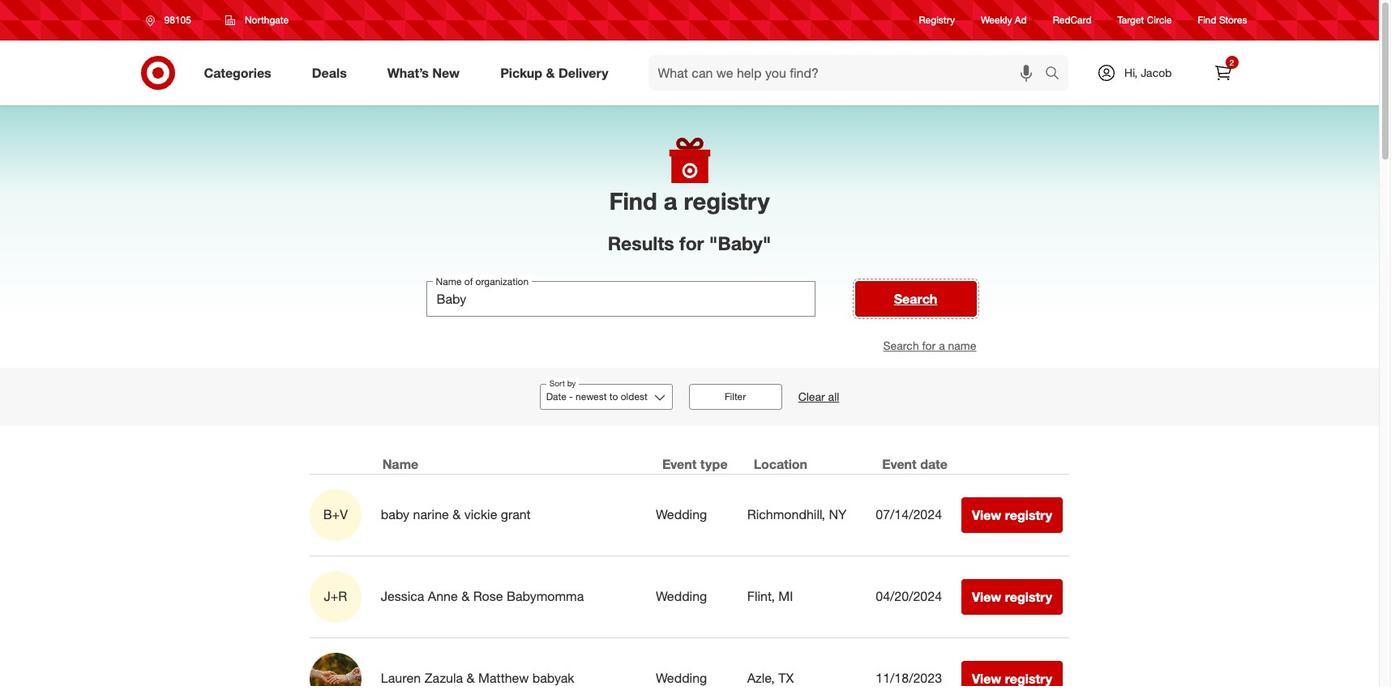 Task type: describe. For each thing, give the bounding box(es) containing it.
event for event type
[[662, 456, 697, 472]]

registry for 07/14/2024
[[1005, 507, 1052, 523]]

j+r
[[324, 589, 347, 605]]

b+v
[[323, 507, 348, 523]]

2
[[1229, 58, 1234, 67]]

narine
[[413, 507, 449, 523]]

anne
[[428, 589, 458, 605]]

babymomma
[[507, 589, 584, 605]]

search for search for a name
[[883, 339, 919, 353]]

view registry link for 04/20/2024
[[961, 579, 1063, 615]]

search
[[1038, 66, 1077, 82]]

deals
[[312, 65, 347, 81]]

jacob
[[1141, 66, 1172, 79]]

redcard
[[1053, 14, 1092, 26]]

hi,
[[1124, 66, 1138, 79]]

find a registry
[[609, 186, 770, 216]]

northgate button
[[215, 6, 299, 35]]

delivery
[[558, 65, 608, 81]]

deals link
[[298, 55, 367, 91]]

target circle link
[[1117, 13, 1172, 27]]

richmondhill,
[[747, 507, 825, 523]]

find stores
[[1198, 14, 1247, 26]]

event for event date
[[882, 456, 917, 472]]

results for "baby"
[[608, 232, 771, 255]]

2 link
[[1205, 55, 1241, 91]]

richmondhill, ny
[[747, 507, 847, 523]]

0 vertical spatial registry
[[684, 186, 770, 216]]

event date
[[882, 456, 948, 472]]

find for find a registry
[[609, 186, 657, 216]]

0 vertical spatial a
[[664, 186, 677, 216]]

mi
[[778, 589, 793, 605]]

find stores link
[[1198, 13, 1247, 27]]

grant
[[501, 507, 531, 523]]

baby narine & vickie grant
[[381, 507, 531, 523]]

categories
[[204, 65, 271, 81]]

registry link
[[919, 13, 955, 27]]

hi, jacob
[[1124, 66, 1172, 79]]

pickup & delivery
[[500, 65, 608, 81]]

location
[[754, 456, 807, 472]]

jessica
[[381, 589, 424, 605]]

& for grant
[[453, 507, 461, 523]]

wedding for flint, mi
[[656, 589, 707, 605]]

04/20/2024
[[876, 589, 942, 605]]

registry
[[919, 14, 955, 26]]

ny
[[829, 507, 847, 523]]

date
[[920, 456, 948, 472]]

search button
[[1038, 55, 1077, 94]]

name
[[948, 339, 976, 353]]

redcard link
[[1053, 13, 1092, 27]]

98105 button
[[135, 6, 208, 35]]

filter button
[[689, 384, 782, 410]]

search for a name link
[[883, 339, 976, 353]]

target circle
[[1117, 14, 1172, 26]]

filter
[[725, 391, 746, 403]]

pickup & delivery link
[[487, 55, 629, 91]]

for for results
[[679, 232, 704, 255]]

What can we help you find? suggestions appear below search field
[[648, 55, 1049, 91]]

target
[[1117, 14, 1144, 26]]

0 vertical spatial &
[[546, 65, 555, 81]]

search button
[[855, 281, 976, 317]]

wedding for richmondhill, ny
[[656, 507, 707, 523]]

rose
[[473, 589, 503, 605]]



Task type: vqa. For each thing, say whether or not it's contained in the screenshot.
'all'
yes



Task type: locate. For each thing, give the bounding box(es) containing it.
0 vertical spatial view
[[972, 507, 1001, 523]]

event left type at bottom
[[662, 456, 697, 472]]

None text field
[[426, 281, 815, 317]]

view registry link for 07/14/2024
[[961, 497, 1063, 533]]

what's new
[[387, 65, 460, 81]]

&
[[546, 65, 555, 81], [453, 507, 461, 523], [461, 589, 470, 605]]

0 vertical spatial view registry link
[[961, 497, 1063, 533]]

0 vertical spatial search
[[894, 291, 937, 307]]

baby
[[381, 507, 409, 523]]

type
[[700, 456, 728, 472]]

1 vertical spatial wedding
[[656, 589, 707, 605]]

1 vertical spatial search
[[883, 339, 919, 353]]

registry
[[684, 186, 770, 216], [1005, 507, 1052, 523], [1005, 589, 1052, 605]]

1 vertical spatial view registry link
[[961, 579, 1063, 615]]

all
[[828, 390, 839, 404]]

search for search
[[894, 291, 937, 307]]

a left name
[[939, 339, 945, 353]]

name
[[382, 456, 418, 472]]

vickie
[[464, 507, 497, 523]]

wedding
[[656, 507, 707, 523], [656, 589, 707, 605]]

0 horizontal spatial for
[[679, 232, 704, 255]]

weekly ad link
[[981, 13, 1027, 27]]

1 vertical spatial view
[[972, 589, 1001, 605]]

search down search button
[[883, 339, 919, 353]]

for for search
[[922, 339, 936, 353]]

northgate
[[245, 14, 289, 26]]

view registry for 04/20/2024
[[972, 589, 1052, 605]]

wedding left flint,
[[656, 589, 707, 605]]

1 vertical spatial for
[[922, 339, 936, 353]]

& for babymomma
[[461, 589, 470, 605]]

0 vertical spatial wedding
[[656, 507, 707, 523]]

flint,
[[747, 589, 775, 605]]

for
[[679, 232, 704, 255], [922, 339, 936, 353]]

2 event from the left
[[882, 456, 917, 472]]

0 vertical spatial view registry
[[972, 507, 1052, 523]]

search
[[894, 291, 937, 307], [883, 339, 919, 353]]

1 vertical spatial view registry
[[972, 589, 1052, 605]]

1 vertical spatial registry
[[1005, 507, 1052, 523]]

a up results for "baby"
[[664, 186, 677, 216]]

view right 07/14/2024
[[972, 507, 1001, 523]]

stores
[[1219, 14, 1247, 26]]

1 event from the left
[[662, 456, 697, 472]]

clear
[[798, 390, 825, 404]]

0 horizontal spatial &
[[453, 507, 461, 523]]

2 view from the top
[[972, 589, 1001, 605]]

& left vickie
[[453, 507, 461, 523]]

1 vertical spatial &
[[453, 507, 461, 523]]

circle
[[1147, 14, 1172, 26]]

& right "pickup"
[[546, 65, 555, 81]]

weekly ad
[[981, 14, 1027, 26]]

view registry
[[972, 507, 1052, 523], [972, 589, 1052, 605]]

view for 04/20/2024
[[972, 589, 1001, 605]]

2 vertical spatial registry
[[1005, 589, 1052, 605]]

find up results
[[609, 186, 657, 216]]

new
[[432, 65, 460, 81]]

search inside button
[[894, 291, 937, 307]]

1 view registry from the top
[[972, 507, 1052, 523]]

view
[[972, 507, 1001, 523], [972, 589, 1001, 605]]

event
[[662, 456, 697, 472], [882, 456, 917, 472]]

for left name
[[922, 339, 936, 353]]

a
[[664, 186, 677, 216], [939, 339, 945, 353]]

view for 07/14/2024
[[972, 507, 1001, 523]]

view registry for 07/14/2024
[[972, 507, 1052, 523]]

results
[[608, 232, 674, 255]]

1 horizontal spatial &
[[461, 589, 470, 605]]

event left date
[[882, 456, 917, 472]]

1 vertical spatial a
[[939, 339, 945, 353]]

registry for 04/20/2024
[[1005, 589, 1052, 605]]

2 view registry link from the top
[[961, 579, 1063, 615]]

07/14/2024
[[876, 507, 942, 523]]

categories link
[[190, 55, 292, 91]]

1 wedding from the top
[[656, 507, 707, 523]]

weekly
[[981, 14, 1012, 26]]

search up the search for a name
[[894, 291, 937, 307]]

view registry link
[[961, 497, 1063, 533], [961, 579, 1063, 615]]

2 view registry from the top
[[972, 589, 1052, 605]]

"baby"
[[709, 232, 771, 255]]

1 horizontal spatial for
[[922, 339, 936, 353]]

2 horizontal spatial &
[[546, 65, 555, 81]]

clear all button
[[798, 389, 839, 406]]

& left rose
[[461, 589, 470, 605]]

1 view registry link from the top
[[961, 497, 1063, 533]]

ad
[[1015, 14, 1027, 26]]

2 wedding from the top
[[656, 589, 707, 605]]

what's
[[387, 65, 429, 81]]

1 vertical spatial find
[[609, 186, 657, 216]]

0 vertical spatial for
[[679, 232, 704, 255]]

0 vertical spatial find
[[1198, 14, 1216, 26]]

pickup
[[500, 65, 542, 81]]

jessica anne & rose babymomma
[[381, 589, 584, 605]]

0 horizontal spatial a
[[664, 186, 677, 216]]

1 horizontal spatial event
[[882, 456, 917, 472]]

search for a name
[[883, 339, 976, 353]]

1 view from the top
[[972, 507, 1001, 523]]

0 horizontal spatial event
[[662, 456, 697, 472]]

event type
[[662, 456, 728, 472]]

what's new link
[[373, 55, 480, 91]]

1 horizontal spatial a
[[939, 339, 945, 353]]

clear all
[[798, 390, 839, 404]]

view right 04/20/2024
[[972, 589, 1001, 605]]

flint, mi
[[747, 589, 793, 605]]

1 horizontal spatial find
[[1198, 14, 1216, 26]]

find
[[1198, 14, 1216, 26], [609, 186, 657, 216]]

wedding down event type
[[656, 507, 707, 523]]

2 vertical spatial &
[[461, 589, 470, 605]]

for down find a registry
[[679, 232, 704, 255]]

find for find stores
[[1198, 14, 1216, 26]]

find left the stores
[[1198, 14, 1216, 26]]

98105
[[164, 14, 191, 26]]

0 horizontal spatial find
[[609, 186, 657, 216]]



